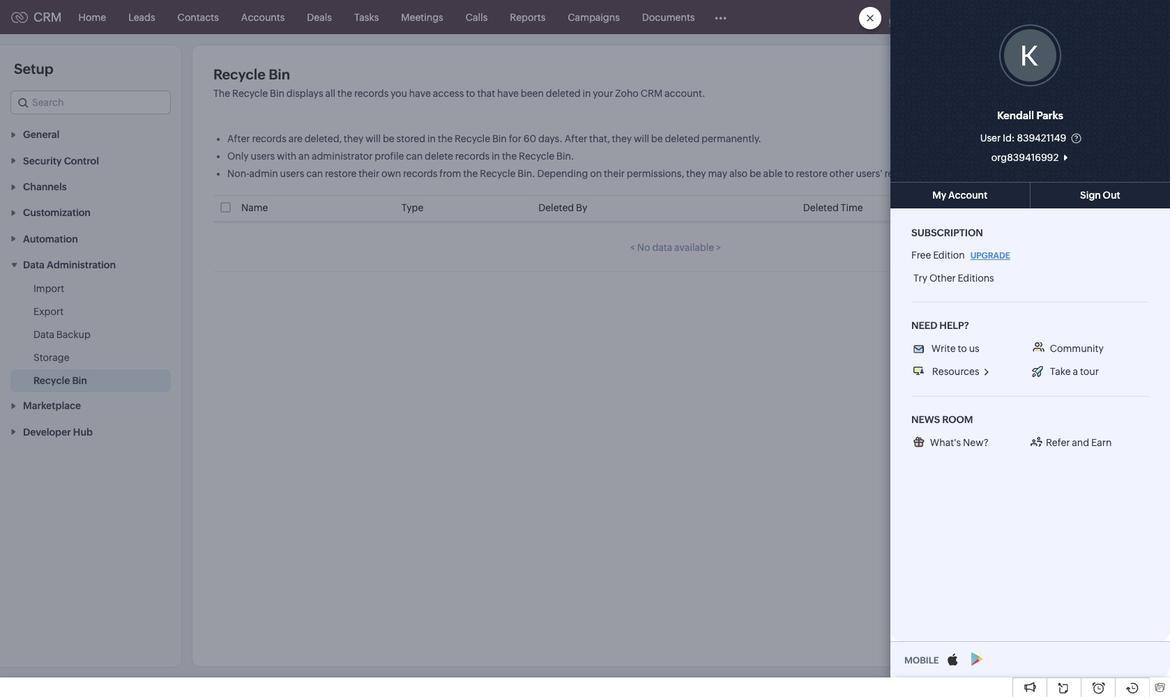Task type: vqa. For each thing, say whether or not it's contained in the screenshot.
Restore
yes



Task type: locate. For each thing, give the bounding box(es) containing it.
1 horizontal spatial after
[[565, 133, 588, 144]]

0 horizontal spatial after
[[227, 133, 250, 144]]

0 vertical spatial users
[[251, 151, 275, 162]]

data backup link
[[33, 328, 91, 342]]

data backup
[[33, 329, 91, 340]]

deleted right been
[[546, 88, 581, 99]]

1 horizontal spatial to
[[785, 168, 794, 179]]

1 horizontal spatial bin.
[[557, 151, 574, 162]]

in
[[583, 88, 591, 99], [428, 133, 436, 144], [492, 151, 500, 162]]

the
[[213, 88, 230, 99]]

in right the delete
[[492, 151, 500, 162]]

need
[[912, 320, 938, 331]]

0 vertical spatial crm
[[33, 10, 62, 24]]

help
[[1103, 70, 1124, 82]]

leads
[[128, 12, 155, 23]]

name
[[241, 202, 268, 213]]

deleted left the by
[[539, 202, 574, 213]]

they right that, at top
[[612, 133, 632, 144]]

access
[[433, 88, 464, 99]]

2 horizontal spatial they
[[686, 168, 706, 179]]

recycle up the
[[213, 66, 266, 82]]

after left that, at top
[[565, 133, 588, 144]]

deleted left time
[[803, 202, 839, 213]]

contacts
[[178, 12, 219, 23]]

have right that
[[497, 88, 519, 99]]

setup
[[14, 61, 53, 77]]

community
[[1050, 343, 1104, 354]]

be right also
[[750, 168, 761, 179]]

can down an
[[306, 168, 323, 179]]

2 vertical spatial in
[[492, 151, 500, 162]]

0 vertical spatial free
[[900, 6, 918, 17]]

data inside region
[[33, 329, 54, 340]]

to inside after records are deleted, they will be stored in the recycle bin for 60 days. after that, they will be deleted permanently. only users with an administrator profile can delete records in the recycle bin. non-admin users can restore their own records from the recycle bin. depending on their permissions, they may also be able to restore other users' records as well.
[[785, 168, 794, 179]]

in up the delete
[[428, 133, 436, 144]]

free upgrade
[[889, 6, 929, 27]]

1 after from the left
[[227, 133, 250, 144]]

permissions,
[[627, 168, 684, 179]]

0 horizontal spatial their
[[359, 168, 380, 179]]

from
[[440, 168, 461, 179]]

1 horizontal spatial in
[[492, 151, 500, 162]]

recycle down storage link
[[33, 375, 70, 386]]

account
[[949, 190, 988, 201]]

0 vertical spatial in
[[583, 88, 591, 99]]

stored
[[397, 133, 426, 144]]

2 vertical spatial to
[[958, 343, 967, 354]]

0 vertical spatial deleted
[[546, 88, 581, 99]]

documents
[[642, 12, 695, 23]]

free for free
[[900, 6, 918, 17]]

records left you
[[354, 88, 389, 99]]

2 horizontal spatial to
[[958, 343, 967, 354]]

their left own
[[359, 168, 380, 179]]

1 vertical spatial deleted
[[665, 133, 700, 144]]

1 horizontal spatial can
[[406, 151, 423, 162]]

after up only
[[227, 133, 250, 144]]

0 horizontal spatial can
[[306, 168, 323, 179]]

0 horizontal spatial deleted
[[539, 202, 574, 213]]

what's new?
[[930, 437, 989, 448]]

documents link
[[631, 0, 706, 34]]

0 horizontal spatial in
[[428, 133, 436, 144]]

restore
[[325, 168, 357, 179], [796, 168, 828, 179]]

1 vertical spatial free
[[912, 250, 931, 261]]

1 horizontal spatial users
[[280, 168, 304, 179]]

an
[[299, 151, 310, 162]]

they up administrator at the top left of page
[[344, 133, 364, 144]]

2 restore from the left
[[796, 168, 828, 179]]

2 will from the left
[[634, 133, 649, 144]]

0 vertical spatial to
[[466, 88, 475, 99]]

data down export link on the top left of page
[[33, 329, 54, 340]]

0 vertical spatial bin.
[[557, 151, 574, 162]]

to left us
[[958, 343, 967, 354]]

my
[[933, 190, 947, 201]]

0 horizontal spatial they
[[344, 133, 364, 144]]

records up from
[[455, 151, 490, 162]]

deleted inside after records are deleted, they will be stored in the recycle bin for 60 days. after that, they will be deleted permanently. only users with an administrator profile can delete records in the recycle bin. non-admin users can restore their own records from the recycle bin. depending on their permissions, they may also be able to restore other users' records as well.
[[665, 133, 700, 144]]

to right the able
[[785, 168, 794, 179]]

time
[[841, 202, 863, 213]]

0 horizontal spatial deleted
[[546, 88, 581, 99]]

records
[[354, 88, 389, 99], [252, 133, 287, 144], [455, 151, 490, 162], [403, 168, 438, 179], [885, 168, 919, 179]]

1 horizontal spatial be
[[651, 133, 663, 144]]

bin
[[269, 66, 290, 82], [270, 88, 285, 99], [492, 133, 507, 144], [72, 375, 87, 386]]

0 horizontal spatial have
[[409, 88, 431, 99]]

the right from
[[463, 168, 478, 179]]

editions
[[958, 273, 995, 284]]

1 horizontal spatial have
[[497, 88, 519, 99]]

bin left for
[[492, 133, 507, 144]]

bin down backup
[[72, 375, 87, 386]]

will up profile
[[366, 133, 381, 144]]

community link
[[1030, 342, 1106, 355]]

bin. up depending
[[557, 151, 574, 162]]

deleted up 'permissions,'
[[665, 133, 700, 144]]

1 vertical spatial crm
[[641, 88, 663, 99]]

0 horizontal spatial will
[[366, 133, 381, 144]]

1 vertical spatial data
[[33, 329, 54, 340]]

1 horizontal spatial crm
[[641, 88, 663, 99]]

free up try
[[912, 250, 931, 261]]

campaigns
[[568, 12, 620, 23]]

sign out button
[[1031, 182, 1170, 209]]

crm link
[[11, 10, 62, 24]]

org839416992
[[992, 152, 1059, 163]]

they left the may
[[686, 168, 706, 179]]

can down stored
[[406, 151, 423, 162]]

be up 'permissions,'
[[651, 133, 663, 144]]

the inside the recycle bin the recycle bin displays all the records you have access to that have been deleted in your zoho crm account.
[[337, 88, 352, 99]]

to left that
[[466, 88, 475, 99]]

their right on
[[604, 168, 625, 179]]

able
[[763, 168, 783, 179]]

refer
[[1046, 437, 1070, 448]]

meetings link
[[390, 0, 455, 34]]

write to us
[[932, 343, 980, 354]]

free edition upgrade
[[912, 250, 1011, 261]]

users'
[[856, 168, 883, 179]]

upgrade
[[971, 251, 1011, 261]]

restore left other at top right
[[796, 168, 828, 179]]

free inside free upgrade
[[900, 6, 918, 17]]

1 vertical spatial in
[[428, 133, 436, 144]]

account.
[[665, 88, 706, 99]]

bin. down 60
[[518, 168, 535, 179]]

the right all
[[337, 88, 352, 99]]

recycle bin the recycle bin displays all the records you have access to that have been deleted in your zoho crm account.
[[213, 66, 706, 99]]

deleted inside the recycle bin the recycle bin displays all the records you have access to that have been deleted in your zoho crm account.
[[546, 88, 581, 99]]

export link
[[33, 305, 64, 319]]

data for data backup
[[33, 329, 54, 340]]

home link
[[67, 0, 117, 34]]

deleted time
[[803, 202, 863, 213]]

2 deleted from the left
[[803, 202, 839, 213]]

need help?
[[912, 320, 970, 331]]

in inside the recycle bin the recycle bin displays all the records you have access to that have been deleted in your zoho crm account.
[[583, 88, 591, 99]]

1 vertical spatial bin.
[[518, 168, 535, 179]]

1 horizontal spatial their
[[604, 168, 625, 179]]

839421149
[[1017, 133, 1067, 144]]

data inside dropdown button
[[23, 260, 45, 271]]

2 have from the left
[[497, 88, 519, 99]]

0 vertical spatial can
[[406, 151, 423, 162]]

2 horizontal spatial in
[[583, 88, 591, 99]]

deleted,
[[305, 133, 342, 144]]

with
[[277, 151, 297, 162]]

will up 'permissions,'
[[634, 133, 649, 144]]

user
[[981, 133, 1001, 144]]

all
[[325, 88, 336, 99]]

data
[[652, 242, 673, 253]]

deals
[[307, 12, 332, 23]]

accounts
[[241, 12, 285, 23]]

0 horizontal spatial be
[[383, 133, 395, 144]]

profile pic image
[[1000, 24, 1062, 86]]

1 horizontal spatial they
[[612, 133, 632, 144]]

well.
[[933, 168, 954, 179]]

write
[[932, 343, 956, 354]]

0 vertical spatial data
[[23, 260, 45, 271]]

will
[[366, 133, 381, 144], [634, 133, 649, 144]]

recycle inside data administration region
[[33, 375, 70, 386]]

recycle down 60
[[519, 151, 555, 162]]

new?
[[963, 437, 989, 448]]

deleted for deleted by
[[539, 202, 574, 213]]

crm
[[33, 10, 62, 24], [641, 88, 663, 99]]

1 horizontal spatial restore
[[796, 168, 828, 179]]

data
[[23, 260, 45, 271], [33, 329, 54, 340]]

days.
[[539, 133, 563, 144]]

1 vertical spatial to
[[785, 168, 794, 179]]

restore down administrator at the top left of page
[[325, 168, 357, 179]]

1 horizontal spatial will
[[634, 133, 649, 144]]

to inside the recycle bin the recycle bin displays all the records you have access to that have been deleted in your zoho crm account.
[[466, 88, 475, 99]]

0 horizontal spatial restore
[[325, 168, 357, 179]]

as
[[921, 168, 931, 179]]

reports link
[[499, 0, 557, 34]]

1 deleted from the left
[[539, 202, 574, 213]]

have right you
[[409, 88, 431, 99]]

deleted by
[[539, 202, 588, 213]]

profile
[[375, 151, 404, 162]]

1 horizontal spatial deleted
[[803, 202, 839, 213]]

the down for
[[502, 151, 517, 162]]

free up upgrade at top
[[900, 6, 918, 17]]

crm right zoho
[[641, 88, 663, 99]]

0 horizontal spatial to
[[466, 88, 475, 99]]

other
[[830, 168, 854, 179]]

data administration
[[23, 260, 116, 271]]

deleted
[[539, 202, 574, 213], [803, 202, 839, 213]]

user id: 839421149
[[981, 133, 1067, 144]]

crm right logo
[[33, 10, 62, 24]]

users up admin
[[251, 151, 275, 162]]

1 horizontal spatial deleted
[[665, 133, 700, 144]]

1 will from the left
[[366, 133, 381, 144]]

the
[[337, 88, 352, 99], [438, 133, 453, 144], [502, 151, 517, 162], [463, 168, 478, 179]]

take a tour
[[1050, 366, 1099, 377]]

a
[[1073, 366, 1078, 377]]

1 vertical spatial can
[[306, 168, 323, 179]]

deleted for deleted time
[[803, 202, 839, 213]]

users down with
[[280, 168, 304, 179]]

data up import link on the top left
[[23, 260, 45, 271]]

recycle
[[213, 66, 266, 82], [232, 88, 268, 99], [455, 133, 490, 144], [519, 151, 555, 162], [480, 168, 516, 179], [33, 375, 70, 386]]

records up with
[[252, 133, 287, 144]]

for
[[509, 133, 522, 144]]

in left the your
[[583, 88, 591, 99]]

you
[[391, 88, 407, 99]]

be up profile
[[383, 133, 395, 144]]

contacts link
[[166, 0, 230, 34]]

mobile
[[905, 656, 939, 666]]

tasks
[[354, 12, 379, 23]]

kendall parks link
[[997, 107, 1064, 124]]



Task type: describe. For each thing, give the bounding box(es) containing it.
import link
[[33, 282, 64, 296]]

out
[[1103, 190, 1121, 201]]

sign out
[[1080, 190, 1121, 201]]

accounts link
[[230, 0, 296, 34]]

other
[[930, 273, 956, 284]]

recycle down for
[[480, 168, 516, 179]]

take
[[1050, 366, 1071, 377]]

on
[[590, 168, 602, 179]]

upgrade
[[889, 17, 929, 27]]

1 their from the left
[[359, 168, 380, 179]]

recycle up from
[[455, 133, 490, 144]]

1 have from the left
[[409, 88, 431, 99]]

permanently.
[[702, 133, 762, 144]]

2 after from the left
[[565, 133, 588, 144]]

0 horizontal spatial users
[[251, 151, 275, 162]]

bin inside data administration region
[[72, 375, 87, 386]]

also
[[730, 168, 748, 179]]

records down the delete
[[403, 168, 438, 179]]

refer and earn
[[1046, 437, 1112, 448]]

recycle right the
[[232, 88, 268, 99]]

administration
[[47, 260, 116, 271]]

depending
[[537, 168, 588, 179]]

0 horizontal spatial bin.
[[518, 168, 535, 179]]

own
[[382, 168, 401, 179]]

that,
[[589, 133, 610, 144]]

zoho
[[615, 88, 639, 99]]

id:
[[1003, 133, 1015, 144]]

import
[[33, 283, 64, 294]]

meetings
[[401, 12, 443, 23]]

reports
[[510, 12, 546, 23]]

export
[[33, 306, 64, 317]]

records inside the recycle bin the recycle bin displays all the records you have access to that have been deleted in your zoho crm account.
[[354, 88, 389, 99]]

edition
[[933, 250, 965, 261]]

bin up displays
[[269, 66, 290, 82]]

logo image
[[11, 12, 28, 23]]

delete
[[425, 151, 453, 162]]

my account
[[933, 190, 988, 201]]

records left as
[[885, 168, 919, 179]]

campaigns link
[[557, 0, 631, 34]]

crm inside the recycle bin the recycle bin displays all the records you have access to that have been deleted in your zoho crm account.
[[641, 88, 663, 99]]

tasks link
[[343, 0, 390, 34]]

what's
[[930, 437, 961, 448]]

0 horizontal spatial crm
[[33, 10, 62, 24]]

home
[[79, 12, 106, 23]]

free for free edition
[[912, 250, 931, 261]]

try other editions
[[914, 273, 995, 284]]

us
[[969, 343, 980, 354]]

may
[[708, 168, 728, 179]]

tour
[[1080, 366, 1099, 377]]

the up the delete
[[438, 133, 453, 144]]

storage
[[33, 352, 69, 363]]

displays
[[287, 88, 323, 99]]

kendall
[[997, 110, 1035, 121]]

what's new? link
[[912, 437, 1028, 449]]

2 horizontal spatial be
[[750, 168, 761, 179]]

that
[[477, 88, 495, 99]]

calendar image
[[1023, 12, 1034, 23]]

your
[[593, 88, 613, 99]]

by
[[576, 202, 588, 213]]

org839416992 field
[[948, 151, 1113, 165]]

room
[[943, 414, 973, 425]]

non-
[[227, 168, 249, 179]]

no
[[637, 242, 651, 253]]

data for data administration
[[23, 260, 45, 271]]

calls
[[466, 12, 488, 23]]

recycle bin
[[33, 375, 87, 386]]

earn
[[1092, 437, 1112, 448]]

>
[[716, 242, 721, 253]]

data administration region
[[0, 278, 181, 393]]

1 restore from the left
[[325, 168, 357, 179]]

try
[[914, 273, 928, 284]]

kendall parks
[[997, 110, 1064, 121]]

my account button
[[891, 182, 1031, 209]]

sign
[[1080, 190, 1101, 201]]

and
[[1072, 437, 1090, 448]]

< no data available >
[[630, 242, 721, 253]]

2 their from the left
[[604, 168, 625, 179]]

data administration button
[[0, 252, 181, 278]]

bin inside after records are deleted, they will be stored in the recycle bin for 60 days. after that, they will be deleted permanently. only users with an administrator profile can delete records in the recycle bin. non-admin users can restore their own records from the recycle bin. depending on their permissions, they may also be able to restore other users' records as well.
[[492, 133, 507, 144]]

leads link
[[117, 0, 166, 34]]

1 vertical spatial users
[[280, 168, 304, 179]]

recycle bin link
[[33, 374, 87, 388]]

bin left displays
[[270, 88, 285, 99]]

backup
[[56, 329, 91, 340]]

storage link
[[33, 351, 69, 365]]

subscription
[[912, 227, 983, 238]]



